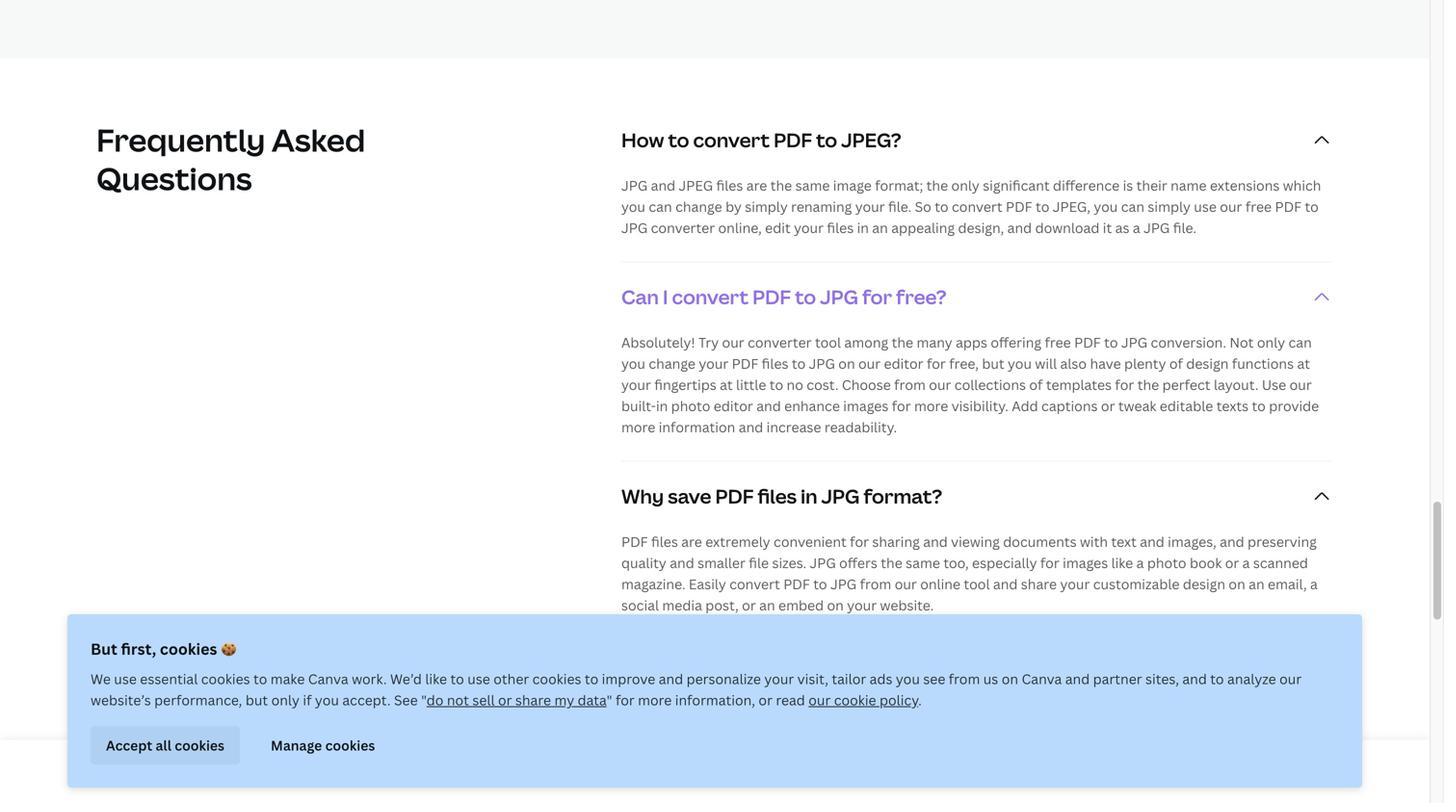 Task type: vqa. For each thing, say whether or not it's contained in the screenshot.
be
no



Task type: locate. For each thing, give the bounding box(es) containing it.
information,
[[675, 691, 755, 710]]

customizable
[[1093, 575, 1180, 593]]

pdf down which
[[1275, 197, 1302, 216]]

you right if
[[315, 691, 339, 710]]

only inside "jpg and jpeg files are the same image format; the only significant difference is their name extensions which you can change by simply renaming your file. so to convert pdf to jpeg, you can simply use our free pdf to jpg converter online, edit your files in an appealing design, and download it as a jpg file."
[[952, 176, 980, 195]]

0 horizontal spatial it
[[776, 767, 791, 798]]

0 vertical spatial converter
[[651, 219, 715, 237]]

1 vertical spatial are
[[682, 533, 702, 551]]

1 horizontal spatial so
[[796, 767, 823, 798]]

i for omg
[[396, 767, 402, 798]]

choose
[[842, 376, 891, 394]]

simply up edit
[[745, 197, 788, 216]]

0 vertical spatial from
[[894, 376, 926, 394]]

the down sharing
[[881, 554, 903, 572]]

you up as
[[1094, 197, 1118, 216]]

i
[[663, 284, 668, 310], [396, 767, 402, 798]]

pdf
[[774, 127, 812, 153], [1006, 197, 1033, 216], [1275, 197, 1302, 216], [753, 284, 791, 310], [1075, 333, 1101, 352], [732, 354, 759, 373], [716, 483, 754, 510], [622, 533, 648, 551], [784, 575, 810, 593]]

our right analyze
[[1280, 670, 1302, 689]]

0 vertical spatial design
[[1187, 354, 1229, 373]]

can down how
[[649, 197, 672, 216]]

0 horizontal spatial same
[[796, 176, 830, 195]]

0 vertical spatial many
[[917, 333, 953, 352]]

other
[[494, 670, 529, 689]]

our up provide
[[1290, 376, 1312, 394]]

2 horizontal spatial can
[[1289, 333, 1312, 352]]

documents
[[1003, 533, 1077, 551]]

1 horizontal spatial converter
[[748, 333, 812, 352]]

absolutely! try our converter tool among the many apps offering free pdf to jpg conversion. not only can you change your pdf files to jpg on our editor for free, but you will also have plenty of design functions at your fingertips at little to no cost. choose from our collections of templates for the perfect layout. use our built-in photo editor and enhance images for more visibility. add captions or tweak editable texts to provide more information and increase readability.
[[622, 333, 1319, 436]]

editor
[[884, 354, 924, 373], [714, 397, 753, 415]]

a up customizable
[[1137, 554, 1144, 572]]

pdf right save
[[716, 483, 754, 510]]

1 horizontal spatial but
[[982, 354, 1005, 373]]

1 horizontal spatial at
[[1297, 354, 1311, 373]]

" right see
[[421, 691, 427, 710]]

visibility.
[[952, 397, 1009, 415]]

apps
[[956, 333, 988, 352]]

questions
[[96, 157, 252, 199]]

free inside "jpg and jpeg files are the same image format; the only significant difference is their name extensions which you can change by simply renaming your file. so to convert pdf to jpeg, you can simply use our free pdf to jpg converter online, edit your files in an appealing design, and download it as a jpg file."
[[1246, 197, 1272, 216]]

same
[[796, 176, 830, 195], [906, 554, 940, 572]]

1 vertical spatial but
[[246, 691, 268, 710]]

1 " from the left
[[421, 691, 427, 710]]

0 vertical spatial only
[[952, 176, 980, 195]]

use inside "jpg and jpeg files are the same image format; the only significant difference is their name extensions which you can change by simply renaming your file. so to convert pdf to jpeg, you can simply use our free pdf to jpg converter online, edit your files in an appealing design, and download it as a jpg file."
[[1194, 197, 1217, 216]]

in
[[857, 219, 869, 237], [656, 397, 668, 415], [801, 483, 818, 510]]

it right making in the bottom of the page
[[776, 767, 791, 798]]

to inside omg i love you guys! thanks for making it so easy for me to use your templates. there's so many selections and your site and app are ver
[[965, 767, 990, 798]]

2 vertical spatial in
[[801, 483, 818, 510]]

1 canva from the left
[[308, 670, 349, 689]]

you
[[622, 197, 646, 216], [1094, 197, 1118, 216], [622, 354, 646, 373], [1008, 354, 1032, 373], [896, 670, 920, 689], [315, 691, 339, 710], [459, 767, 501, 798]]

download
[[1036, 219, 1100, 237]]

1 horizontal spatial many
[[917, 333, 953, 352]]

convert inside 'dropdown button'
[[672, 284, 749, 310]]

1 horizontal spatial i
[[663, 284, 668, 310]]

0 vertical spatial share
[[1021, 575, 1057, 593]]

fingertips
[[655, 376, 717, 394]]

convert up try
[[672, 284, 749, 310]]

on down among
[[839, 354, 855, 373]]

use down name
[[1194, 197, 1217, 216]]

1 vertical spatial in
[[656, 397, 668, 415]]

format?
[[864, 483, 943, 510]]

more down improve
[[638, 691, 672, 710]]

photo
[[671, 397, 711, 415], [1148, 554, 1187, 572]]

magazine.
[[622, 575, 686, 593]]

to inside "pdf files are extremely convenient for sharing and viewing documents with text and images, and preserving quality and smaller file sizes. jpg offers the same too, especially for images like a photo book or a scanned magazine. easily convert pdf to jpg from our online tool and share your customizable design on an email, a social media post, or an embed on your website."
[[814, 575, 827, 593]]

or
[[1101, 397, 1115, 415], [1225, 554, 1240, 572], [742, 596, 756, 615], [498, 691, 512, 710], [759, 691, 773, 710]]

1 horizontal spatial photo
[[1148, 554, 1187, 572]]

you up policy
[[896, 670, 920, 689]]

many down thanks
[[571, 802, 635, 804]]

change down jpeg
[[676, 197, 722, 216]]

1 vertical spatial more
[[622, 418, 656, 436]]

change inside "jpg and jpeg files are the same image format; the only significant difference is their name extensions which you can change by simply renaming your file. so to convert pdf to jpeg, you can simply use our free pdf to jpg converter online, edit your files in an appealing design, and download it as a jpg file."
[[676, 197, 722, 216]]

as
[[1116, 219, 1130, 237]]

1 horizontal spatial from
[[894, 376, 926, 394]]

website's
[[91, 691, 151, 710]]

our inside "pdf files are extremely convenient for sharing and viewing documents with text and images, and preserving quality and smaller file sizes. jpg offers the same too, especially for images like a photo book or a scanned magazine. easily convert pdf to jpg from our online tool and share your customizable design on an email, a social media post, or an embed on your website."
[[895, 575, 917, 593]]

1 vertical spatial file.
[[1173, 219, 1197, 237]]

0 vertical spatial like
[[1112, 554, 1133, 572]]

our inside we use essential cookies to make canva work. we'd like to use other cookies to improve and personalize your visit, tailor ads you see from us on canva and partner sites, and to analyze our website's performance, but only if you accept. see "
[[1280, 670, 1302, 689]]

editor down little
[[714, 397, 753, 415]]

sizes.
[[772, 554, 807, 572]]

manage cookies
[[271, 737, 375, 755]]

0 vertical spatial at
[[1297, 354, 1311, 373]]

our up website.
[[895, 575, 917, 593]]

1 vertical spatial like
[[425, 670, 447, 689]]

make
[[271, 670, 305, 689]]

like inside we use essential cookies to make canva work. we'd like to use other cookies to improve and personalize your visit, tailor ads you see from us on canva and partner sites, and to analyze our website's performance, but only if you accept. see "
[[425, 670, 447, 689]]

an left the embed
[[759, 596, 775, 615]]

your
[[855, 197, 885, 216], [794, 219, 824, 237], [699, 354, 729, 373], [622, 376, 651, 394], [1060, 575, 1090, 593], [847, 596, 877, 615], [765, 670, 794, 689], [1039, 767, 1092, 798], [807, 802, 860, 804]]

difference
[[1053, 176, 1120, 195]]

1 horizontal spatial tool
[[964, 575, 990, 593]]

0 vertical spatial so
[[796, 767, 823, 798]]

pdf up renaming
[[774, 127, 812, 153]]

performance,
[[154, 691, 242, 710]]

1 horizontal spatial share
[[1021, 575, 1057, 593]]

files inside absolutely! try our converter tool among the many apps offering free pdf to jpg conversion. not only can you change your pdf files to jpg on our editor for free, but you will also have plenty of design functions at your fingertips at little to no cost. choose from our collections of templates for the perfect layout. use our built-in photo editor and enhance images for more visibility. add captions or tweak editable texts to provide more information and increase readability.
[[762, 354, 789, 373]]

renaming
[[791, 197, 852, 216]]

omg i love you guys! thanks for making it so easy for me to use your templates. there's so many selections and your site and app are ver
[[329, 767, 1101, 804]]

jpg inside 'dropdown button'
[[820, 284, 859, 310]]

frequently
[[96, 119, 265, 161]]

jpg
[[622, 176, 648, 195], [622, 219, 648, 237], [1144, 219, 1170, 237], [820, 284, 859, 310], [1122, 333, 1148, 352], [809, 354, 835, 373], [822, 483, 860, 510], [810, 554, 836, 572], [831, 575, 857, 593]]

design down conversion.
[[1187, 354, 1229, 373]]

1 horizontal spatial canva
[[1022, 670, 1062, 689]]

0 vertical spatial in
[[857, 219, 869, 237]]

easy
[[828, 767, 881, 798]]

our down the 'visit,' at the right of page
[[809, 691, 831, 710]]

an left the appealing
[[872, 219, 888, 237]]

pdf down edit
[[753, 284, 791, 310]]

1 horizontal spatial simply
[[1148, 197, 1191, 216]]

but inside absolutely! try our converter tool among the many apps offering free pdf to jpg conversion. not only can you change your pdf files to jpg on our editor for free, but you will also have plenty of design functions at your fingertips at little to no cost. choose from our collections of templates for the perfect layout. use our built-in photo editor and enhance images for more visibility. add captions or tweak editable texts to provide more information and increase readability.
[[982, 354, 1005, 373]]

files
[[716, 176, 743, 195], [827, 219, 854, 237], [762, 354, 789, 373], [758, 483, 797, 510], [651, 533, 678, 551]]

0 horizontal spatial can
[[649, 197, 672, 216]]

0 horizontal spatial so
[[540, 802, 566, 804]]

more down built-
[[622, 418, 656, 436]]

files up no
[[762, 354, 789, 373]]

" inside we use essential cookies to make canva work. we'd like to use other cookies to improve and personalize your visit, tailor ads you see from us on canva and partner sites, and to analyze our website's performance, but only if you accept. see "
[[421, 691, 427, 710]]

convert inside "pdf files are extremely convenient for sharing and viewing documents with text and images, and preserving quality and smaller file sizes. jpg offers the same too, especially for images like a photo book or a scanned magazine. easily convert pdf to jpg from our online tool and share your customizable design on an email, a social media post, or an embed on your website."
[[730, 575, 780, 593]]

1 vertical spatial tool
[[964, 575, 990, 593]]

plenty
[[1125, 354, 1166, 373]]

cookies down 🍪
[[201, 670, 250, 689]]

convert up the design,
[[952, 197, 1003, 216]]

0 horizontal spatial canva
[[308, 670, 349, 689]]

photo down fingertips
[[671, 397, 711, 415]]

why
[[622, 483, 664, 510]]

design
[[1187, 354, 1229, 373], [1183, 575, 1226, 593]]

same up "online"
[[906, 554, 940, 572]]

1 vertical spatial i
[[396, 767, 402, 798]]

in down fingertips
[[656, 397, 668, 415]]

2 vertical spatial an
[[759, 596, 775, 615]]

share down especially
[[1021, 575, 1057, 593]]

it
[[1103, 219, 1112, 237], [776, 767, 791, 798]]

or inside absolutely! try our converter tool among the many apps offering free pdf to jpg conversion. not only can you change your pdf files to jpg on our editor for free, but you will also have plenty of design functions at your fingertips at little to no cost. choose from our collections of templates for the perfect layout. use our built-in photo editor and enhance images for more visibility. add captions or tweak editable texts to provide more information and increase readability.
[[1101, 397, 1115, 415]]

file. down name
[[1173, 219, 1197, 237]]

1 vertical spatial of
[[1030, 376, 1043, 394]]

1 vertical spatial change
[[649, 354, 696, 373]]

0 vertical spatial of
[[1170, 354, 1183, 373]]

our down the extensions
[[1220, 197, 1243, 216]]

2 vertical spatial only
[[271, 691, 300, 710]]

do not sell or share my data " for more information, or read our cookie policy .
[[427, 691, 922, 710]]

partner
[[1093, 670, 1142, 689]]

save
[[668, 483, 712, 510]]

in inside dropdown button
[[801, 483, 818, 510]]

files up convenient at the bottom right
[[758, 483, 797, 510]]

like inside "pdf files are extremely convenient for sharing and viewing documents with text and images, and preserving quality and smaller file sizes. jpg offers the same too, especially for images like a photo book or a scanned magazine. easily convert pdf to jpg from our online tool and share your customizable design on an email, a social media post, or an embed on your website."
[[1112, 554, 1133, 572]]

2 vertical spatial from
[[949, 670, 980, 689]]

0 vertical spatial but
[[982, 354, 1005, 373]]

0 horizontal spatial from
[[860, 575, 892, 593]]

same inside "pdf files are extremely convenient for sharing and viewing documents with text and images, and preserving quality and smaller file sizes. jpg offers the same too, especially for images like a photo book or a scanned magazine. easily convert pdf to jpg from our online tool and share your customizable design on an email, a social media post, or an embed on your website."
[[906, 554, 940, 572]]

simply
[[745, 197, 788, 216], [1148, 197, 1191, 216]]

1 horizontal spatial same
[[906, 554, 940, 572]]

0 horizontal spatial i
[[396, 767, 402, 798]]

it left as
[[1103, 219, 1112, 237]]

but left if
[[246, 691, 268, 710]]

tool
[[815, 333, 841, 352], [964, 575, 990, 593]]

1 vertical spatial free
[[1045, 333, 1071, 352]]

1 vertical spatial images
[[1063, 554, 1108, 572]]

with
[[1080, 533, 1108, 551]]

file. down format;
[[888, 197, 912, 216]]

1 horizontal spatial it
[[1103, 219, 1112, 237]]

1 vertical spatial it
[[776, 767, 791, 798]]

visit,
[[798, 670, 829, 689]]

1 horizontal spatial "
[[607, 691, 612, 710]]

our down free,
[[929, 376, 952, 394]]

" down improve
[[607, 691, 612, 710]]

more
[[914, 397, 949, 415], [622, 418, 656, 436], [638, 691, 672, 710]]

1 vertical spatial design
[[1183, 575, 1226, 593]]

1 horizontal spatial an
[[872, 219, 888, 237]]

0 horizontal spatial images
[[843, 397, 889, 415]]

jpg and jpeg files are the same image format; the only significant difference is their name extensions which you can change by simply renaming your file. so to convert pdf to jpeg, you can simply use our free pdf to jpg converter online, edit your files in an appealing design, and download it as a jpg file.
[[622, 176, 1322, 237]]

but up collections
[[982, 354, 1005, 373]]

app
[[959, 802, 1002, 804]]

1 vertical spatial so
[[540, 802, 566, 804]]

our inside "jpg and jpeg files are the same image format; the only significant difference is their name extensions which you can change by simply renaming your file. so to convert pdf to jpeg, you can simply use our free pdf to jpg converter online, edit your files in an appealing design, and download it as a jpg file."
[[1220, 197, 1243, 216]]

only down 'make'
[[271, 691, 300, 710]]

improve
[[602, 670, 656, 689]]

2 horizontal spatial only
[[1257, 333, 1286, 352]]

0 vertical spatial change
[[676, 197, 722, 216]]

from inside "pdf files are extremely convenient for sharing and viewing documents with text and images, and preserving quality and smaller file sizes. jpg offers the same too, especially for images like a photo book or a scanned magazine. easily convert pdf to jpg from our online tool and share your customizable design on an email, a social media post, or an embed on your website."
[[860, 575, 892, 593]]

jpg down convenient at the bottom right
[[810, 554, 836, 572]]

are up smaller
[[682, 533, 702, 551]]

1 horizontal spatial like
[[1112, 554, 1133, 572]]

at right functions at the top right of the page
[[1297, 354, 1311, 373]]

can up functions at the top right of the page
[[1289, 333, 1312, 352]]

0 horizontal spatial share
[[515, 691, 551, 710]]

files up by
[[716, 176, 743, 195]]

are up online,
[[747, 176, 767, 195]]

for up selections on the bottom of page
[[653, 767, 687, 798]]

1 vertical spatial at
[[720, 376, 733, 394]]

same inside "jpg and jpeg files are the same image format; the only significant difference is their name extensions which you can change by simply renaming your file. so to convert pdf to jpeg, you can simply use our free pdf to jpg converter online, edit your files in an appealing design, and download it as a jpg file."
[[796, 176, 830, 195]]

like
[[1112, 554, 1133, 572], [425, 670, 447, 689]]

2 horizontal spatial are
[[1008, 802, 1045, 804]]

design inside "pdf files are extremely convenient for sharing and viewing documents with text and images, and preserving quality and smaller file sizes. jpg offers the same too, especially for images like a photo book or a scanned magazine. easily convert pdf to jpg from our online tool and share your customizable design on an email, a social media post, or an embed on your website."
[[1183, 575, 1226, 593]]

for left the free?
[[863, 284, 892, 310]]

0 horizontal spatial like
[[425, 670, 447, 689]]

for up site
[[886, 767, 920, 798]]

built-
[[622, 397, 656, 415]]

manage cookies button
[[255, 727, 391, 765]]

i inside 'dropdown button'
[[663, 284, 668, 310]]

i up templates.
[[396, 767, 402, 798]]

files up quality
[[651, 533, 678, 551]]

1 horizontal spatial only
[[952, 176, 980, 195]]

our up choose in the right top of the page
[[859, 354, 881, 373]]

our
[[1220, 197, 1243, 216], [722, 333, 745, 352], [859, 354, 881, 373], [929, 376, 952, 394], [1290, 376, 1312, 394], [895, 575, 917, 593], [1280, 670, 1302, 689], [809, 691, 831, 710]]

0 vertical spatial photo
[[671, 397, 711, 415]]

in inside "jpg and jpeg files are the same image format; the only significant difference is their name extensions which you can change by simply renaming your file. so to convert pdf to jpeg, you can simply use our free pdf to jpg converter online, edit your files in an appealing design, and download it as a jpg file."
[[857, 219, 869, 237]]

or left "tweak"
[[1101, 397, 1115, 415]]

add
[[1012, 397, 1038, 415]]

or right sell
[[498, 691, 512, 710]]

images down choose in the right top of the page
[[843, 397, 889, 415]]

only up the design,
[[952, 176, 980, 195]]

like down the text
[[1112, 554, 1133, 572]]

from down 'offers'
[[860, 575, 892, 593]]

pdf inside 'dropdown button'
[[753, 284, 791, 310]]

free down the extensions
[[1246, 197, 1272, 216]]

simply down "their"
[[1148, 197, 1191, 216]]

0 vertical spatial an
[[872, 219, 888, 237]]

manage
[[271, 737, 322, 755]]

on
[[839, 354, 855, 373], [1229, 575, 1246, 593], [827, 596, 844, 615], [1002, 670, 1019, 689]]

and
[[651, 176, 676, 195], [1008, 219, 1032, 237], [757, 397, 781, 415], [739, 418, 763, 436], [923, 533, 948, 551], [1140, 533, 1165, 551], [1220, 533, 1245, 551], [670, 554, 695, 572], [993, 575, 1018, 593], [659, 670, 683, 689], [1066, 670, 1090, 689], [1183, 670, 1207, 689], [759, 802, 802, 804], [911, 802, 954, 804]]

perfect
[[1163, 376, 1211, 394]]

0 vertical spatial same
[[796, 176, 830, 195]]

you down "absolutely!"
[[622, 354, 646, 373]]

0 vertical spatial it
[[1103, 219, 1112, 237]]

not
[[447, 691, 469, 710]]

from right choose in the right top of the page
[[894, 376, 926, 394]]

change up fingertips
[[649, 354, 696, 373]]

0 horizontal spatial converter
[[651, 219, 715, 237]]

are inside "pdf files are extremely convenient for sharing and viewing documents with text and images, and preserving quality and smaller file sizes. jpg offers the same too, especially for images like a photo book or a scanned magazine. easily convert pdf to jpg from our online tool and share your customizable design on an email, a social media post, or an embed on your website."
[[682, 533, 702, 551]]

1 horizontal spatial are
[[747, 176, 767, 195]]

website.
[[880, 596, 934, 615]]

only up functions at the top right of the page
[[1257, 333, 1286, 352]]

1 vertical spatial converter
[[748, 333, 812, 352]]

name
[[1171, 176, 1207, 195]]

from inside we use essential cookies to make canva work. we'd like to use other cookies to improve and personalize your visit, tailor ads you see from us on canva and partner sites, and to analyze our website's performance, but only if you accept. see "
[[949, 670, 980, 689]]

0 horizontal spatial "
[[421, 691, 427, 710]]

format;
[[875, 176, 923, 195]]

use up app
[[995, 767, 1034, 798]]

0 horizontal spatial only
[[271, 691, 300, 710]]

cookies up omg
[[325, 737, 375, 755]]

jpg inside dropdown button
[[822, 483, 860, 510]]

0 vertical spatial free
[[1246, 197, 1272, 216]]

2 vertical spatial are
[[1008, 802, 1045, 804]]

our cookie policy link
[[809, 691, 919, 710]]

are inside "jpg and jpeg files are the same image format; the only significant difference is their name extensions which you can change by simply renaming your file. so to convert pdf to jpeg, you can simply use our free pdf to jpg converter online, edit your files in an appealing design, and download it as a jpg file."
[[747, 176, 767, 195]]

absolutely!
[[622, 333, 695, 352]]

more left the visibility.
[[914, 397, 949, 415]]

frequently asked questions
[[96, 119, 365, 199]]

offers
[[840, 554, 878, 572]]

photo down images,
[[1148, 554, 1187, 572]]

1 horizontal spatial editor
[[884, 354, 924, 373]]

0 vertical spatial file.
[[888, 197, 912, 216]]

a right as
[[1133, 219, 1141, 237]]

work.
[[352, 670, 387, 689]]

so left easy
[[796, 767, 823, 798]]

too,
[[944, 554, 969, 572]]

1 vertical spatial many
[[571, 802, 635, 804]]

files inside "pdf files are extremely convenient for sharing and viewing documents with text and images, and preserving quality and smaller file sizes. jpg offers the same too, especially for images like a photo book or a scanned magazine. easily convert pdf to jpg from our online tool and share your customizable design on an email, a social media post, or an embed on your website."
[[651, 533, 678, 551]]

canva
[[308, 670, 349, 689], [1022, 670, 1062, 689]]

on inside we use essential cookies to make canva work. we'd like to use other cookies to improve and personalize your visit, tailor ads you see from us on canva and partner sites, and to analyze our website's performance, but only if you accept. see "
[[1002, 670, 1019, 689]]

love
[[407, 767, 453, 798]]

canva up if
[[308, 670, 349, 689]]

converter up no
[[748, 333, 812, 352]]

1 horizontal spatial images
[[1063, 554, 1108, 572]]

from inside absolutely! try our converter tool among the many apps offering free pdf to jpg conversion. not only can you change your pdf files to jpg on our editor for free, but you will also have plenty of design functions at your fingertips at little to no cost. choose from our collections of templates for the perfect layout. use our built-in photo editor and enhance images for more visibility. add captions or tweak editable texts to provide more information and increase readability.
[[894, 376, 926, 394]]

jpg up among
[[820, 284, 859, 310]]

i inside omg i love you guys! thanks for making it so easy for me to use your templates. there's so many selections and your site and app are ver
[[396, 767, 402, 798]]

collections
[[955, 376, 1026, 394]]

an left email, at the bottom of page
[[1249, 575, 1265, 593]]

0 horizontal spatial are
[[682, 533, 702, 551]]

cookies inside button
[[175, 737, 225, 755]]

0 horizontal spatial simply
[[745, 197, 788, 216]]

jpg up can
[[622, 219, 648, 237]]

design down book
[[1183, 575, 1226, 593]]

omg
[[338, 767, 390, 798]]

share down other
[[515, 691, 551, 710]]

i right can
[[663, 284, 668, 310]]

it inside "jpg and jpeg files are the same image format; the only significant difference is their name extensions which you can change by simply renaming your file. so to convert pdf to jpeg, you can simply use our free pdf to jpg converter online, edit your files in an appealing design, and download it as a jpg file."
[[1103, 219, 1112, 237]]

0 horizontal spatial many
[[571, 802, 635, 804]]

1 vertical spatial share
[[515, 691, 551, 710]]

for up readability.
[[892, 397, 911, 415]]

1 simply from the left
[[745, 197, 788, 216]]

1 vertical spatial from
[[860, 575, 892, 593]]

an
[[872, 219, 888, 237], [1249, 575, 1265, 593], [759, 596, 775, 615]]

0 horizontal spatial in
[[656, 397, 668, 415]]

in down image
[[857, 219, 869, 237]]

2 horizontal spatial in
[[857, 219, 869, 237]]

at left little
[[720, 376, 733, 394]]

0 vertical spatial tool
[[815, 333, 841, 352]]

1 vertical spatial an
[[1249, 575, 1265, 593]]

design,
[[958, 219, 1004, 237]]

0 horizontal spatial free
[[1045, 333, 1071, 352]]

2 horizontal spatial an
[[1249, 575, 1265, 593]]

tool down too,
[[964, 575, 990, 593]]

0 vertical spatial are
[[747, 176, 767, 195]]

to
[[668, 127, 689, 153], [816, 127, 837, 153], [935, 197, 949, 216], [1036, 197, 1050, 216], [1305, 197, 1319, 216], [795, 284, 816, 310], [1104, 333, 1118, 352], [792, 354, 806, 373], [770, 376, 784, 394], [1252, 397, 1266, 415], [814, 575, 827, 593], [253, 670, 267, 689], [451, 670, 464, 689], [585, 670, 599, 689], [1211, 670, 1224, 689], [965, 767, 990, 798]]

essential
[[140, 670, 198, 689]]

2 canva from the left
[[1022, 670, 1062, 689]]

1 vertical spatial photo
[[1148, 554, 1187, 572]]

captions
[[1042, 397, 1098, 415]]

are
[[747, 176, 767, 195], [682, 533, 702, 551], [1008, 802, 1045, 804]]

pdf inside dropdown button
[[774, 127, 812, 153]]

0 vertical spatial images
[[843, 397, 889, 415]]



Task type: describe. For each thing, give the bounding box(es) containing it.
do not sell or share my data link
[[427, 691, 607, 710]]

design inside absolutely! try our converter tool among the many apps offering free pdf to jpg conversion. not only can you change your pdf files to jpg on our editor for free, but you will also have plenty of design functions at your fingertips at little to no cost. choose from our collections of templates for the perfect layout. use our built-in photo editor and enhance images for more visibility. add captions or tweak editable texts to provide more information and increase readability.
[[1187, 354, 1229, 373]]

we use essential cookies to make canva work. we'd like to use other cookies to improve and personalize your visit, tailor ads you see from us on canva and partner sites, and to analyze our website's performance, but only if you accept. see "
[[91, 670, 1302, 710]]

in inside absolutely! try our converter tool among the many apps offering free pdf to jpg conversion. not only can you change your pdf files to jpg on our editor for free, but you will also have plenty of design functions at your fingertips at little to no cost. choose from our collections of templates for the perfect layout. use our built-in photo editor and enhance images for more visibility. add captions or tweak editable texts to provide more information and increase readability.
[[656, 397, 668, 415]]

the inside "pdf files are extremely convenient for sharing and viewing documents with text and images, and preserving quality and smaller file sizes. jpg offers the same too, especially for images like a photo book or a scanned magazine. easily convert pdf to jpg from our online tool and share your customizable design on an email, a social media post, or an embed on your website."
[[881, 554, 903, 572]]

smaller
[[698, 554, 746, 572]]

information
[[659, 418, 736, 436]]

templates
[[1046, 376, 1112, 394]]

for down improve
[[616, 691, 635, 710]]

see
[[923, 670, 946, 689]]

tweak
[[1119, 397, 1157, 415]]

on right the embed
[[827, 596, 844, 615]]

making
[[692, 767, 770, 798]]

pdf up quality
[[622, 533, 648, 551]]

extensions
[[1210, 176, 1280, 195]]

book
[[1190, 554, 1222, 572]]

all
[[156, 737, 171, 755]]

convert inside "jpg and jpeg files are the same image format; the only significant difference is their name extensions which you can change by simply renaming your file. so to convert pdf to jpeg, you can simply use our free pdf to jpg converter online, edit your files in an appealing design, and download it as a jpg file."
[[952, 197, 1003, 216]]

converter inside "jpg and jpeg files are the same image format; the only significant difference is their name extensions which you can change by simply renaming your file. so to convert pdf to jpeg, you can simply use our free pdf to jpg converter online, edit your files in an appealing design, and download it as a jpg file."
[[651, 219, 715, 237]]

you down how
[[622, 197, 646, 216]]

you down offering
[[1008, 354, 1032, 373]]

offering
[[991, 333, 1042, 352]]

pdf inside dropdown button
[[716, 483, 754, 510]]

images inside "pdf files are extremely convenient for sharing and viewing documents with text and images, and preserving quality and smaller file sizes. jpg offers the same too, especially for images like a photo book or a scanned magazine. easily convert pdf to jpg from our online tool and share your customizable design on an email, a social media post, or an embed on your website."
[[1063, 554, 1108, 572]]

jpg right as
[[1144, 219, 1170, 237]]

0 horizontal spatial at
[[720, 376, 733, 394]]

jpg down how
[[622, 176, 648, 195]]

if
[[303, 691, 312, 710]]

among
[[845, 333, 889, 352]]

pdf up the embed
[[784, 575, 810, 593]]

for up 'offers'
[[850, 533, 869, 551]]

can inside absolutely! try our converter tool among the many apps offering free pdf to jpg conversion. not only can you change your pdf files to jpg on our editor for free, but you will also have plenty of design functions at your fingertips at little to no cost. choose from our collections of templates for the perfect layout. use our built-in photo editor and enhance images for more visibility. add captions or tweak editable texts to provide more information and increase readability.
[[1289, 333, 1312, 352]]

especially
[[972, 554, 1037, 572]]

but
[[91, 639, 117, 660]]

to inside 'dropdown button'
[[795, 284, 816, 310]]

cost.
[[807, 376, 839, 394]]

it inside omg i love you guys! thanks for making it so easy for me to use your templates. there's so many selections and your site and app are ver
[[776, 767, 791, 798]]

pdf files are extremely convenient for sharing and viewing documents with text and images, and preserving quality and smaller file sizes. jpg offers the same too, especially for images like a photo book or a scanned magazine. easily convert pdf to jpg from our online tool and share your customizable design on an email, a social media post, or an embed on your website.
[[622, 533, 1318, 615]]

or right post,
[[742, 596, 756, 615]]

increase
[[767, 418, 821, 436]]

the up so
[[927, 176, 948, 195]]

on inside absolutely! try our converter tool among the many apps offering free pdf to jpg conversion. not only can you change your pdf files to jpg on our editor for free, but you will also have plenty of design functions at your fingertips at little to no cost. choose from our collections of templates for the perfect layout. use our built-in photo editor and enhance images for more visibility. add captions or tweak editable texts to provide more information and increase readability.
[[839, 354, 855, 373]]

sites,
[[1146, 670, 1179, 689]]

your inside we use essential cookies to make canva work. we'd like to use other cookies to improve and personalize your visit, tailor ads you see from us on canva and partner sites, and to analyze our website's performance, but only if you accept. see "
[[765, 670, 794, 689]]

2 " from the left
[[607, 691, 612, 710]]

policy
[[880, 691, 919, 710]]

pdf down "significant"
[[1006, 197, 1033, 216]]

cookie
[[834, 691, 877, 710]]

.
[[919, 691, 922, 710]]

which
[[1283, 176, 1322, 195]]

an inside "jpg and jpeg files are the same image format; the only significant difference is their name extensions which you can change by simply renaming your file. so to convert pdf to jpeg, you can simply use our free pdf to jpg converter online, edit your files in an appealing design, and download it as a jpg file."
[[872, 219, 888, 237]]

jpg down 'offers'
[[831, 575, 857, 593]]

media
[[662, 596, 702, 615]]

2 simply from the left
[[1148, 197, 1191, 216]]

asked
[[272, 119, 365, 161]]

data
[[578, 691, 607, 710]]

cookies up essential
[[160, 639, 217, 660]]

so
[[915, 197, 932, 216]]

how
[[622, 127, 664, 153]]

share inside "pdf files are extremely convenient for sharing and viewing documents with text and images, and preserving quality and smaller file sizes. jpg offers the same too, especially for images like a photo book or a scanned magazine. easily convert pdf to jpg from our online tool and share your customizable design on an email, a social media post, or an embed on your website."
[[1021, 575, 1057, 593]]

or right book
[[1225, 554, 1240, 572]]

or left read at right bottom
[[759, 691, 773, 710]]

enhance
[[785, 397, 840, 415]]

functions
[[1232, 354, 1294, 373]]

we
[[91, 670, 111, 689]]

2 vertical spatial more
[[638, 691, 672, 710]]

1 horizontal spatial can
[[1121, 197, 1145, 216]]

the down plenty
[[1138, 376, 1159, 394]]

0 horizontal spatial an
[[759, 596, 775, 615]]

jpeg
[[679, 176, 713, 195]]

1 vertical spatial editor
[[714, 397, 753, 415]]

we'd
[[390, 670, 422, 689]]

the up edit
[[771, 176, 792, 195]]

free?
[[896, 284, 947, 310]]

site
[[865, 802, 906, 804]]

pdf up also
[[1075, 333, 1101, 352]]

post,
[[706, 596, 739, 615]]

jpg up plenty
[[1122, 333, 1148, 352]]

see
[[394, 691, 418, 710]]

convenient
[[774, 533, 847, 551]]

accept all cookies button
[[91, 727, 240, 765]]

0 vertical spatial more
[[914, 397, 949, 415]]

online,
[[718, 219, 762, 237]]

images,
[[1168, 533, 1217, 551]]

change inside absolutely! try our converter tool among the many apps offering free pdf to jpg conversion. not only can you change your pdf files to jpg on our editor for free, but you will also have plenty of design functions at your fingertips at little to no cost. choose from our collections of templates for the perfect layout. use our built-in photo editor and enhance images for more visibility. add captions or tweak editable texts to provide more information and increase readability.
[[649, 354, 696, 373]]

appealing
[[892, 219, 955, 237]]

on left email, at the bottom of page
[[1229, 575, 1246, 593]]

files down renaming
[[827, 219, 854, 237]]

jpeg?
[[841, 127, 902, 153]]

by
[[726, 197, 742, 216]]

not
[[1230, 333, 1254, 352]]

use inside omg i love you guys! thanks for making it so easy for me to use your templates. there's so many selections and your site and app are ver
[[995, 767, 1034, 798]]

email,
[[1268, 575, 1307, 593]]

cookies inside button
[[325, 737, 375, 755]]

for left free,
[[927, 354, 946, 373]]

jpeg,
[[1053, 197, 1091, 216]]

can
[[622, 284, 659, 310]]

do
[[427, 691, 444, 710]]

readability.
[[825, 418, 897, 436]]

1 horizontal spatial file.
[[1173, 219, 1197, 237]]

photo inside "pdf files are extremely convenient for sharing and viewing documents with text and images, and preserving quality and smaller file sizes. jpg offers the same too, especially for images like a photo book or a scanned magazine. easily convert pdf to jpg from our online tool and share your customizable design on an email, a social media post, or an embed on your website."
[[1148, 554, 1187, 572]]

accept all cookies
[[106, 737, 225, 755]]

jpg up 'cost.'
[[809, 354, 835, 373]]

is
[[1123, 176, 1133, 195]]

a right email, at the bottom of page
[[1311, 575, 1318, 593]]

image
[[833, 176, 872, 195]]

free,
[[949, 354, 979, 373]]

i for can
[[663, 284, 668, 310]]

a left scanned
[[1243, 554, 1250, 572]]

why save pdf files in jpg format? button
[[622, 462, 1334, 531]]

0 horizontal spatial file.
[[888, 197, 912, 216]]

preserving
[[1248, 533, 1317, 551]]

cookies up my
[[533, 670, 582, 689]]

🍪
[[221, 639, 236, 660]]

little
[[736, 376, 766, 394]]

but inside we use essential cookies to make canva work. we'd like to use other cookies to improve and personalize your visit, tailor ads you see from us on canva and partner sites, and to analyze our website's performance, but only if you accept. see "
[[246, 691, 268, 710]]

for inside 'dropdown button'
[[863, 284, 892, 310]]

many inside absolutely! try our converter tool among the many apps offering free pdf to jpg conversion. not only can you change your pdf files to jpg on our editor for free, but you will also have plenty of design functions at your fingertips at little to no cost. choose from our collections of templates for the perfect layout. use our built-in photo editor and enhance images for more visibility. add captions or tweak editable texts to provide more information and increase readability.
[[917, 333, 953, 352]]

significant
[[983, 176, 1050, 195]]

you inside omg i love you guys! thanks for making it so easy for me to use your templates. there's so many selections and your site and app are ver
[[459, 767, 501, 798]]

also
[[1061, 354, 1087, 373]]

photo inside absolutely! try our converter tool among the many apps offering free pdf to jpg conversion. not only can you change your pdf files to jpg on our editor for free, but you will also have plenty of design functions at your fingertips at little to no cost. choose from our collections of templates for the perfect layout. use our built-in photo editor and enhance images for more visibility. add captions or tweak editable texts to provide more information and increase readability.
[[671, 397, 711, 415]]

only inside absolutely! try our converter tool among the many apps offering free pdf to jpg conversion. not only can you change your pdf files to jpg on our editor for free, but you will also have plenty of design functions at your fingertips at little to no cost. choose from our collections of templates for the perfect layout. use our built-in photo editor and enhance images for more visibility. add captions or tweak editable texts to provide more information and increase readability.
[[1257, 333, 1286, 352]]

for down documents
[[1041, 554, 1060, 572]]

tool inside "pdf files are extremely convenient for sharing and viewing documents with text and images, and preserving quality and smaller file sizes. jpg offers the same too, especially for images like a photo book or a scanned magazine. easily convert pdf to jpg from our online tool and share your customizable design on an email, a social media post, or an embed on your website."
[[964, 575, 990, 593]]

the right among
[[892, 333, 914, 352]]

how to convert pdf to jpeg? button
[[622, 105, 1334, 175]]

extremely
[[706, 533, 771, 551]]

images inside absolutely! try our converter tool among the many apps offering free pdf to jpg conversion. not only can you change your pdf files to jpg on our editor for free, but you will also have plenty of design functions at your fingertips at little to no cost. choose from our collections of templates for the perfect layout. use our built-in photo editor and enhance images for more visibility. add captions or tweak editable texts to provide more information and increase readability.
[[843, 397, 889, 415]]

first,
[[121, 639, 156, 660]]

pdf up little
[[732, 354, 759, 373]]

are inside omg i love you guys! thanks for making it so easy for me to use your templates. there's so many selections and your site and app are ver
[[1008, 802, 1045, 804]]

use up website's
[[114, 670, 137, 689]]

editable
[[1160, 397, 1214, 415]]

use up sell
[[468, 670, 490, 689]]

easily
[[689, 575, 726, 593]]

convert inside dropdown button
[[693, 127, 770, 153]]

our right try
[[722, 333, 745, 352]]

0 horizontal spatial of
[[1030, 376, 1043, 394]]

converter inside absolutely! try our converter tool among the many apps offering free pdf to jpg conversion. not only can you change your pdf files to jpg on our editor for free, but you will also have plenty of design functions at your fingertips at little to no cost. choose from our collections of templates for the perfect layout. use our built-in photo editor and enhance images for more visibility. add captions or tweak editable texts to provide more information and increase readability.
[[748, 333, 812, 352]]

a inside "jpg and jpeg files are the same image format; the only significant difference is their name extensions which you can change by simply renaming your file. so to convert pdf to jpeg, you can simply use our free pdf to jpg converter online, edit your files in an appealing design, and download it as a jpg file."
[[1133, 219, 1141, 237]]

will
[[1035, 354, 1057, 373]]

there's
[[454, 802, 535, 804]]

us
[[984, 670, 999, 689]]

only inside we use essential cookies to make canva work. we'd like to use other cookies to improve and personalize your visit, tailor ads you see from us on canva and partner sites, and to analyze our website's performance, but only if you accept. see "
[[271, 691, 300, 710]]

have
[[1090, 354, 1121, 373]]

quality
[[622, 554, 667, 572]]

how to convert pdf to jpeg?
[[622, 127, 902, 153]]

tool inside absolutely! try our converter tool among the many apps offering free pdf to jpg conversion. not only can you change your pdf files to jpg on our editor for free, but you will also have plenty of design functions at your fingertips at little to no cost. choose from our collections of templates for the perfect layout. use our built-in photo editor and enhance images for more visibility. add captions or tweak editable texts to provide more information and increase readability.
[[815, 333, 841, 352]]

files inside dropdown button
[[758, 483, 797, 510]]

many inside omg i love you guys! thanks for making it so easy for me to use your templates. there's so many selections and your site and app are ver
[[571, 802, 635, 804]]

free inside absolutely! try our converter tool among the many apps offering free pdf to jpg conversion. not only can you change your pdf files to jpg on our editor for free, but you will also have plenty of design functions at your fingertips at little to no cost. choose from our collections of templates for the perfect layout. use our built-in photo editor and enhance images for more visibility. add captions or tweak editable texts to provide more information and increase readability.
[[1045, 333, 1071, 352]]

online
[[920, 575, 961, 593]]

sharing
[[872, 533, 920, 551]]

1 horizontal spatial of
[[1170, 354, 1183, 373]]

for up "tweak"
[[1115, 376, 1135, 394]]

tailor
[[832, 670, 867, 689]]

0 vertical spatial editor
[[884, 354, 924, 373]]



